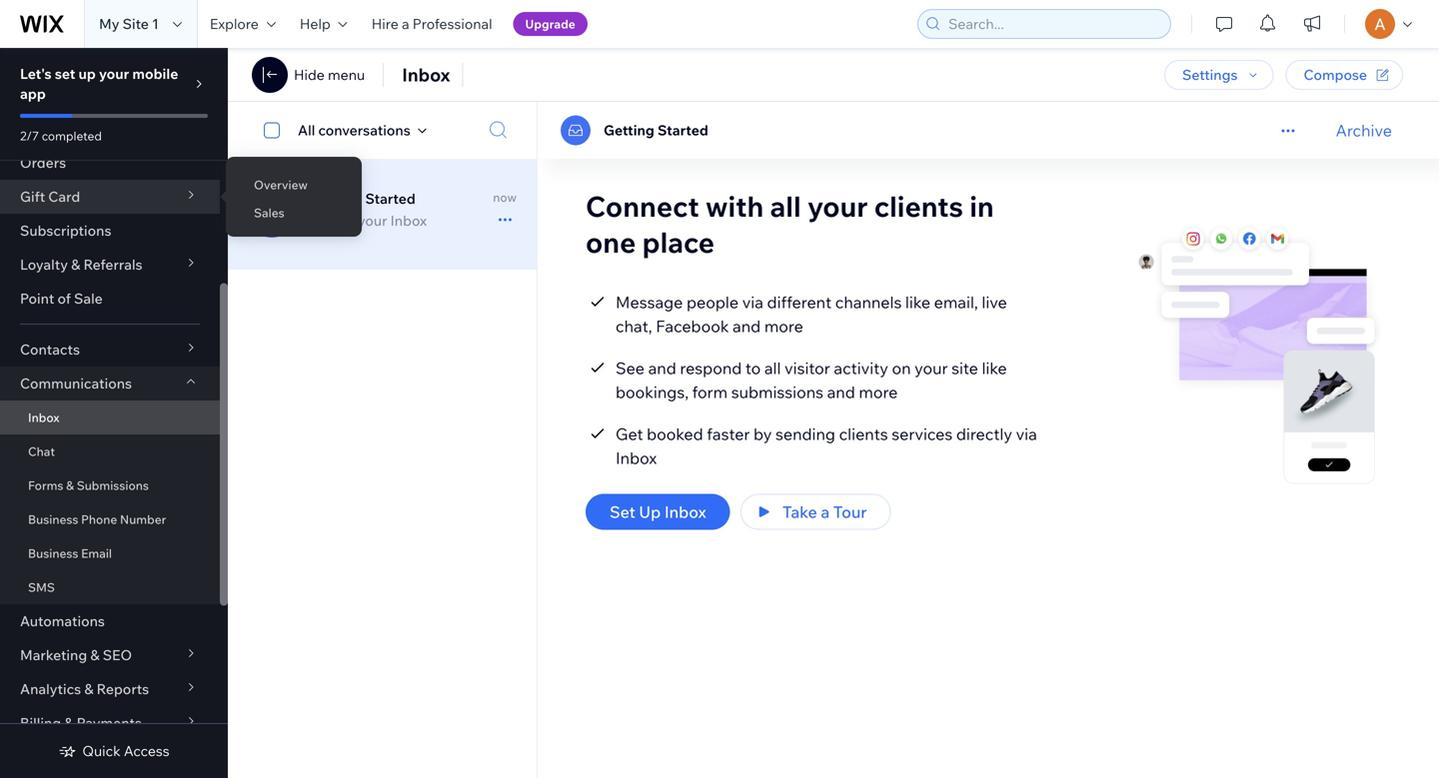 Task type: locate. For each thing, give the bounding box(es) containing it.
like
[[905, 292, 930, 312], [982, 358, 1007, 378]]

submissions
[[731, 382, 823, 402]]

1 horizontal spatial and
[[733, 316, 761, 336]]

started
[[658, 121, 708, 139], [365, 190, 415, 207]]

like left email,
[[905, 292, 930, 312]]

1 vertical spatial getting
[[312, 190, 362, 207]]

inbox inside sidebar element
[[28, 410, 59, 425]]

hide menu button
[[252, 57, 365, 93], [294, 66, 365, 84]]

hide
[[294, 66, 325, 83]]

0 vertical spatial clients
[[874, 189, 963, 224]]

1 horizontal spatial via
[[1016, 424, 1037, 444]]

0 vertical spatial business
[[28, 512, 78, 527]]

1 vertical spatial and
[[648, 358, 676, 378]]

and down people
[[733, 316, 761, 336]]

0 horizontal spatial like
[[905, 292, 930, 312]]

booked
[[647, 424, 703, 444]]

more inside message people via different channels like email, live chat, facebook and more
[[764, 316, 803, 336]]

set left up
[[610, 502, 635, 522]]

and up bookings,
[[648, 358, 676, 378]]

set
[[312, 212, 334, 229], [610, 502, 635, 522]]

& right forms
[[66, 478, 74, 493]]

1 vertical spatial clients
[[839, 424, 888, 444]]

2 business from the top
[[28, 546, 78, 561]]

all inside 'connect with all your clients in one place'
[[770, 189, 801, 224]]

1 vertical spatial getting started
[[312, 190, 415, 207]]

0 horizontal spatial started
[[365, 190, 415, 207]]

& left seo
[[90, 647, 99, 664]]

hide menu button down help
[[252, 57, 365, 93]]

up right the set
[[78, 65, 96, 82]]

your inside 'connect with all your clients in one place'
[[807, 189, 868, 224]]

submissions
[[77, 478, 149, 493]]

settings button
[[1164, 60, 1274, 90]]

card
[[48, 188, 80, 205]]

by
[[754, 424, 772, 444]]

referrals
[[83, 256, 143, 273]]

chat,
[[616, 316, 652, 336]]

number
[[120, 512, 166, 527]]

started up connect
[[658, 121, 708, 139]]

sale
[[74, 290, 103, 307]]

set for set up inbox
[[610, 502, 635, 522]]

& right the loyalty
[[71, 256, 80, 273]]

people
[[687, 292, 739, 312]]

conversations
[[318, 121, 410, 139]]

like right site
[[982, 358, 1007, 378]]

& right billing
[[64, 715, 73, 732]]

0 horizontal spatial more
[[764, 316, 803, 336]]

more down 'activity'
[[859, 382, 898, 402]]

& for billing
[[64, 715, 73, 732]]

& inside dropdown button
[[90, 647, 99, 664]]

0 vertical spatial via
[[742, 292, 763, 312]]

subscriptions
[[20, 222, 111, 239]]

1 horizontal spatial getting started
[[604, 121, 708, 139]]

0 vertical spatial up
[[78, 65, 96, 82]]

via right directly
[[1016, 424, 1037, 444]]

a for professional
[[402, 15, 409, 32]]

set inside button
[[610, 502, 635, 522]]

0 vertical spatial more
[[764, 316, 803, 336]]

business email link
[[0, 537, 220, 571]]

channels
[[835, 292, 902, 312]]

0 horizontal spatial via
[[742, 292, 763, 312]]

1 horizontal spatial a
[[821, 502, 830, 522]]

2/7
[[20, 128, 39, 143]]

services
[[892, 424, 953, 444]]

1 vertical spatial like
[[982, 358, 1007, 378]]

billing & payments button
[[0, 707, 220, 741]]

compose
[[1304, 66, 1367, 83]]

all conversations
[[298, 121, 410, 139]]

let's set up your mobile app
[[20, 65, 178, 102]]

analytics & reports button
[[0, 673, 220, 707]]

1 vertical spatial all
[[764, 358, 781, 378]]

tour
[[833, 502, 867, 522]]

& for loyalty
[[71, 256, 80, 273]]

help button
[[288, 0, 360, 48]]

automations link
[[0, 605, 220, 639]]

started up set up your inbox
[[365, 190, 415, 207]]

orders
[[20, 154, 66, 171]]

clients right sending at the right bottom of the page
[[839, 424, 888, 444]]

clients
[[874, 189, 963, 224], [839, 424, 888, 444]]

1 vertical spatial business
[[28, 546, 78, 561]]

and down 'activity'
[[827, 382, 855, 402]]

forms & submissions link
[[0, 469, 220, 503]]

on
[[892, 358, 911, 378]]

archive link
[[1336, 120, 1392, 140]]

a for tour
[[821, 502, 830, 522]]

a right hire
[[402, 15, 409, 32]]

a
[[402, 15, 409, 32], [821, 502, 830, 522]]

1 vertical spatial a
[[821, 502, 830, 522]]

payments
[[77, 715, 142, 732]]

point of sale link
[[0, 282, 220, 316]]

a inside button
[[821, 502, 830, 522]]

1 horizontal spatial like
[[982, 358, 1007, 378]]

all right with
[[770, 189, 801, 224]]

overview
[[254, 177, 308, 192]]

inbox inside button
[[664, 502, 706, 522]]

bookings,
[[616, 382, 689, 402]]

all right to
[[764, 358, 781, 378]]

up down overview link on the top of page
[[337, 212, 355, 229]]

a left tour
[[821, 502, 830, 522]]

hide menu
[[294, 66, 365, 83]]

menu
[[328, 66, 365, 83]]

your
[[99, 65, 129, 82], [807, 189, 868, 224], [358, 212, 387, 229], [915, 358, 948, 378]]

getting
[[604, 121, 654, 139], [312, 190, 362, 207]]

up
[[78, 65, 96, 82], [337, 212, 355, 229]]

1
[[152, 15, 159, 32]]

getting right getting started icon
[[604, 121, 654, 139]]

& for forms
[[66, 478, 74, 493]]

getting started up connect
[[604, 121, 708, 139]]

clients left in
[[874, 189, 963, 224]]

0 vertical spatial started
[[658, 121, 708, 139]]

1 vertical spatial via
[[1016, 424, 1037, 444]]

1 vertical spatial up
[[337, 212, 355, 229]]

more down different
[[764, 316, 803, 336]]

explore
[[210, 15, 259, 32]]

1 horizontal spatial set
[[610, 502, 635, 522]]

getting up set up your inbox
[[312, 190, 362, 207]]

getting started up set up your inbox
[[312, 190, 415, 207]]

0 horizontal spatial getting started
[[312, 190, 415, 207]]

0 vertical spatial all
[[770, 189, 801, 224]]

& inside dropdown button
[[71, 256, 80, 273]]

professional
[[412, 15, 492, 32]]

0 vertical spatial a
[[402, 15, 409, 32]]

all
[[298, 121, 315, 139]]

overview link
[[226, 168, 362, 202]]

None checkbox
[[253, 118, 298, 142]]

form
[[692, 382, 728, 402]]

1 business from the top
[[28, 512, 78, 527]]

sms
[[28, 580, 55, 595]]

marketing & seo
[[20, 647, 132, 664]]

like inside message people via different channels like email, live chat, facebook and more
[[905, 292, 930, 312]]

completed
[[42, 128, 102, 143]]

see and respond to all visitor activity on your site like bookings, form submissions and more
[[616, 358, 1007, 402]]

0 horizontal spatial up
[[78, 65, 96, 82]]

with
[[706, 189, 764, 224]]

1 horizontal spatial up
[[337, 212, 355, 229]]

forms
[[28, 478, 63, 493]]

& for marketing
[[90, 647, 99, 664]]

& left reports
[[84, 681, 93, 698]]

0 horizontal spatial and
[[648, 358, 676, 378]]

0 vertical spatial like
[[905, 292, 930, 312]]

2 horizontal spatial and
[[827, 382, 855, 402]]

1 horizontal spatial getting
[[604, 121, 654, 139]]

set down overview link on the top of page
[[312, 212, 334, 229]]

and
[[733, 316, 761, 336], [648, 358, 676, 378], [827, 382, 855, 402]]

via right people
[[742, 292, 763, 312]]

directly
[[956, 424, 1012, 444]]

your inside see and respond to all visitor activity on your site like bookings, form submissions and more
[[915, 358, 948, 378]]

0 vertical spatial and
[[733, 316, 761, 336]]

0 horizontal spatial a
[[402, 15, 409, 32]]

connect with all your clients in one place
[[586, 189, 994, 260]]

help
[[300, 15, 331, 32]]

get booked faster by sending clients services directly via inbox
[[616, 424, 1037, 468]]

loyalty & referrals
[[20, 256, 143, 273]]

business up sms
[[28, 546, 78, 561]]

quick access
[[82, 743, 170, 760]]

marketing
[[20, 647, 87, 664]]

0 horizontal spatial set
[[312, 212, 334, 229]]

business down forms
[[28, 512, 78, 527]]

take a tour button
[[741, 494, 891, 530]]

respond
[[680, 358, 742, 378]]

point
[[20, 290, 54, 307]]

1 vertical spatial more
[[859, 382, 898, 402]]

1 vertical spatial started
[[365, 190, 415, 207]]

1 vertical spatial set
[[610, 502, 635, 522]]

1 horizontal spatial more
[[859, 382, 898, 402]]

gift card button
[[0, 180, 220, 214]]

0 vertical spatial set
[[312, 212, 334, 229]]

like inside see and respond to all visitor activity on your site like bookings, form submissions and more
[[982, 358, 1007, 378]]

connect
[[586, 189, 699, 224]]

quick access button
[[58, 743, 170, 761]]

sales
[[254, 205, 284, 220]]

2 vertical spatial and
[[827, 382, 855, 402]]



Task type: describe. For each thing, give the bounding box(es) containing it.
business phone number
[[28, 512, 166, 527]]

now
[[493, 190, 517, 205]]

reports
[[97, 681, 149, 698]]

chat link
[[0, 435, 220, 469]]

sales link
[[226, 196, 362, 230]]

app
[[20, 85, 46, 102]]

settings
[[1182, 66, 1238, 83]]

seo
[[103, 647, 132, 664]]

email
[[81, 546, 112, 561]]

contacts
[[20, 341, 80, 358]]

faster
[[707, 424, 750, 444]]

upgrade button
[[513, 12, 587, 36]]

visitor
[[785, 358, 830, 378]]

quick
[[82, 743, 121, 760]]

your inside let's set up your mobile app
[[99, 65, 129, 82]]

message
[[616, 292, 683, 312]]

my site 1
[[99, 15, 159, 32]]

message people via different channels like email, live chat, facebook and more
[[616, 292, 1007, 336]]

one
[[586, 225, 636, 260]]

of
[[57, 290, 71, 307]]

business for business phone number
[[28, 512, 78, 527]]

all inside see and respond to all visitor activity on your site like bookings, form submissions and more
[[764, 358, 781, 378]]

& for analytics
[[84, 681, 93, 698]]

take a tour
[[782, 502, 867, 522]]

live
[[982, 292, 1007, 312]]

point of sale
[[20, 290, 103, 307]]

let's
[[20, 65, 52, 82]]

sidebar element
[[0, 48, 228, 778]]

1 horizontal spatial started
[[658, 121, 708, 139]]

clients inside 'connect with all your clients in one place'
[[874, 189, 963, 224]]

loyalty & referrals button
[[0, 248, 220, 282]]

communications
[[20, 375, 132, 392]]

loyalty
[[20, 256, 68, 273]]

compose button
[[1286, 60, 1403, 90]]

site
[[123, 15, 149, 32]]

set up inbox button
[[586, 494, 730, 530]]

gift card
[[20, 188, 80, 205]]

activity
[[834, 358, 888, 378]]

business for business email
[[28, 546, 78, 561]]

phone
[[81, 512, 117, 527]]

my
[[99, 15, 119, 32]]

Search... field
[[942, 10, 1164, 38]]

analytics & reports
[[20, 681, 149, 698]]

mobile
[[132, 65, 178, 82]]

via inside get booked faster by sending clients services directly via inbox
[[1016, 424, 1037, 444]]

business email
[[28, 546, 112, 561]]

chat
[[28, 444, 55, 459]]

set
[[55, 65, 75, 82]]

0 vertical spatial getting started
[[604, 121, 708, 139]]

more inside see and respond to all visitor activity on your site like bookings, form submissions and more
[[859, 382, 898, 402]]

automations
[[20, 613, 105, 630]]

business phone number link
[[0, 503, 220, 537]]

forms & submissions
[[28, 478, 149, 493]]

upgrade
[[525, 16, 575, 31]]

sms link
[[0, 571, 220, 605]]

to
[[745, 358, 761, 378]]

different
[[767, 292, 832, 312]]

up
[[639, 502, 661, 522]]

clients inside get booked faster by sending clients services directly via inbox
[[839, 424, 888, 444]]

inbox link
[[0, 401, 220, 435]]

hire a professional link
[[360, 0, 504, 48]]

hire
[[371, 15, 399, 32]]

facebook
[[656, 316, 729, 336]]

hide menu button down help button
[[294, 66, 365, 84]]

and inside message people via different channels like email, live chat, facebook and more
[[733, 316, 761, 336]]

hire a professional
[[371, 15, 492, 32]]

2/7 completed
[[20, 128, 102, 143]]

communications button
[[0, 367, 220, 401]]

up inside let's set up your mobile app
[[78, 65, 96, 82]]

place
[[642, 225, 715, 260]]

email,
[[934, 292, 978, 312]]

contacts button
[[0, 333, 220, 367]]

getting started image
[[561, 115, 591, 145]]

take
[[782, 502, 817, 522]]

0 horizontal spatial getting
[[312, 190, 362, 207]]

inbox inside get booked faster by sending clients services directly via inbox
[[616, 448, 657, 468]]

via inside message people via different channels like email, live chat, facebook and more
[[742, 292, 763, 312]]

billing & payments
[[20, 715, 142, 732]]

access
[[124, 743, 170, 760]]

set up inbox
[[610, 502, 706, 522]]

analytics
[[20, 681, 81, 698]]

set for set up your inbox
[[312, 212, 334, 229]]

getting started image
[[248, 190, 296, 238]]

see
[[616, 358, 645, 378]]

0 vertical spatial getting
[[604, 121, 654, 139]]



Task type: vqa. For each thing, say whether or not it's contained in the screenshot.
booked
yes



